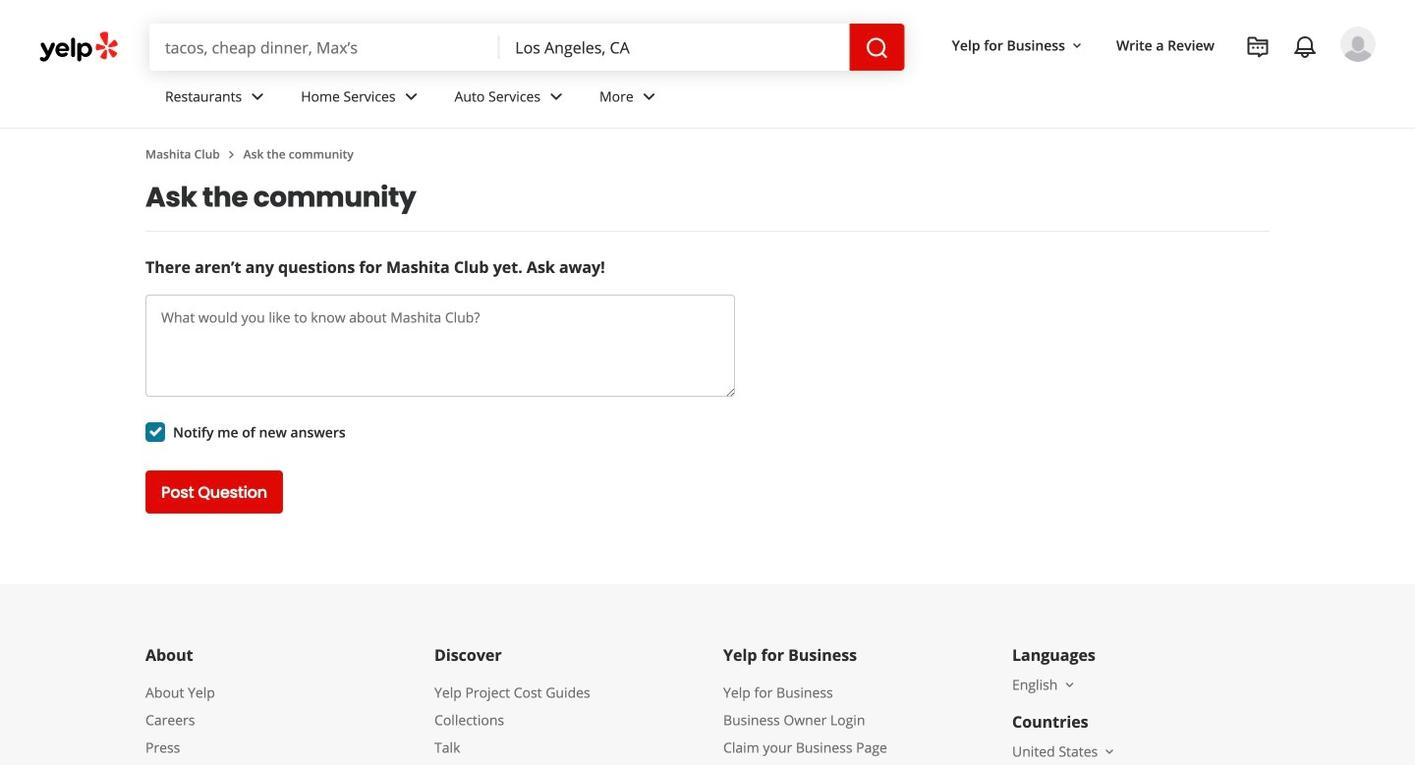 Task type: describe. For each thing, give the bounding box(es) containing it.
none field near
[[515, 36, 834, 58]]

Near text field
[[515, 36, 834, 58]]

1 24 chevron down v2 image from the left
[[246, 85, 270, 109]]

1 horizontal spatial 16 chevron down v2 image
[[1102, 745, 1118, 760]]

Find text field
[[165, 36, 484, 58]]

bob b. image
[[1341, 27, 1376, 62]]

16 chevron down v2 image inside user actions element
[[1070, 38, 1085, 54]]

4 24 chevron down v2 image from the left
[[638, 85, 661, 109]]

user actions element
[[936, 25, 1404, 146]]

2 24 chevron down v2 image from the left
[[400, 85, 423, 109]]



Task type: vqa. For each thing, say whether or not it's contained in the screenshot.
"Free estimates"
no



Task type: locate. For each thing, give the bounding box(es) containing it.
search image
[[866, 36, 889, 60]]

0 horizontal spatial none field
[[165, 36, 484, 58]]

1 none field from the left
[[165, 36, 484, 58]]

business categories element
[[149, 71, 1376, 128]]

0 horizontal spatial 16 chevron down v2 image
[[1070, 38, 1085, 54]]

None search field
[[149, 24, 909, 71]]

notifications image
[[1294, 35, 1317, 59]]

0 vertical spatial 16 chevron down v2 image
[[1070, 38, 1085, 54]]

1 vertical spatial 16 chevron down v2 image
[[1102, 745, 1118, 760]]

none field 'find'
[[165, 36, 484, 58]]

What would you like to know about Mashita Club? text field
[[145, 295, 735, 397]]

16 chevron right v2 image
[[224, 147, 240, 163]]

24 chevron down v2 image
[[246, 85, 270, 109], [400, 85, 423, 109], [545, 85, 568, 109], [638, 85, 661, 109]]

2 none field from the left
[[515, 36, 834, 58]]

projects image
[[1247, 35, 1270, 59]]

3 24 chevron down v2 image from the left
[[545, 85, 568, 109]]

1 horizontal spatial none field
[[515, 36, 834, 58]]

None field
[[165, 36, 484, 58], [515, 36, 834, 58]]

16 chevron down v2 image
[[1070, 38, 1085, 54], [1102, 745, 1118, 760]]



